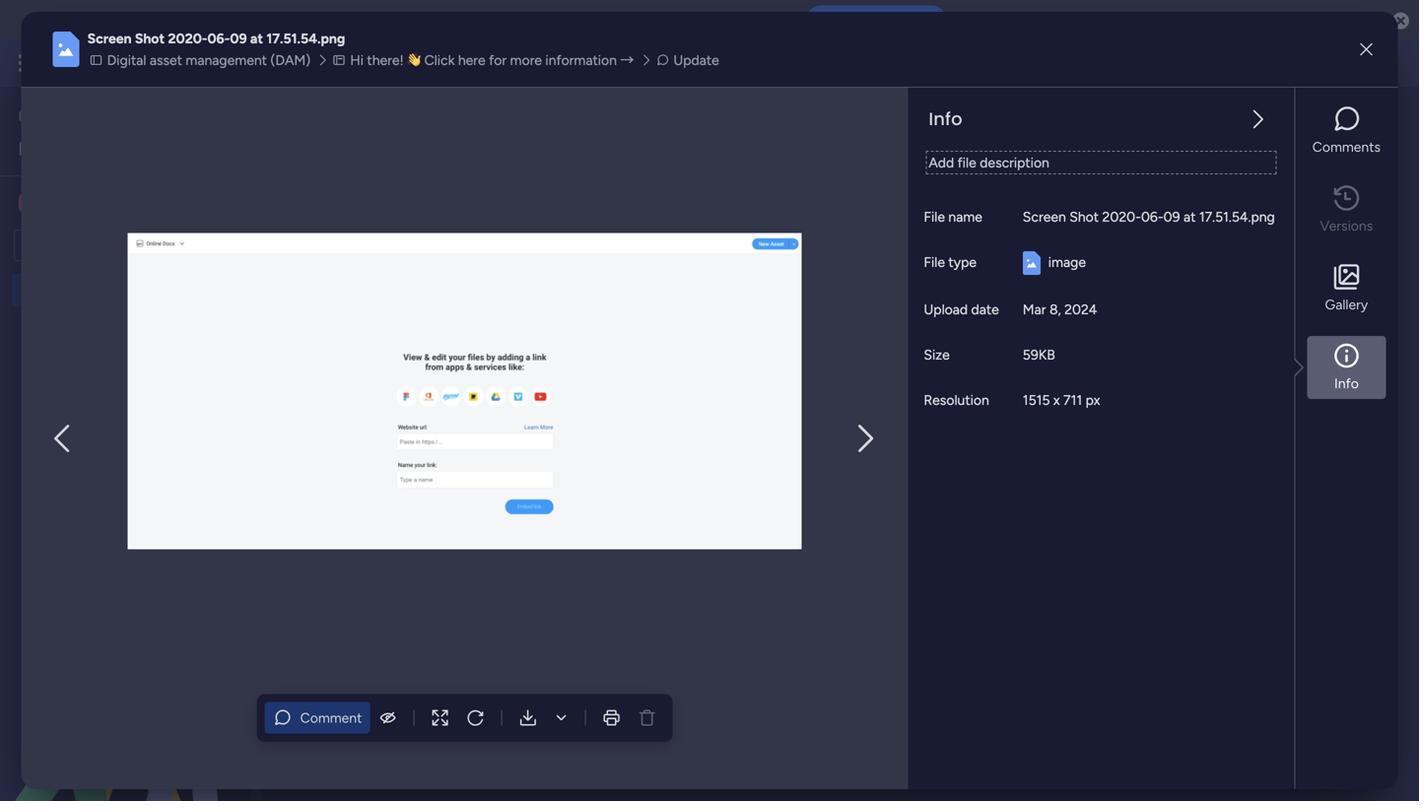 Task type: vqa. For each thing, say whether or not it's contained in the screenshot.
top Options icon
no



Task type: locate. For each thing, give the bounding box(es) containing it.
add inside popup button
[[457, 237, 483, 254]]

hi there!   👋  click here for more information  →
[[350, 52, 634, 69]]

filter
[[764, 237, 795, 254]]

file left name
[[924, 209, 945, 225]]

0 horizontal spatial digital
[[46, 282, 86, 299]]

file left 'type'
[[924, 254, 945, 271]]

1 vertical spatial public board image
[[21, 348, 39, 367]]

on
[[669, 11, 689, 29]]

info down gallery
[[1334, 375, 1359, 392]]

2 horizontal spatial asset
[[339, 237, 371, 254]]

06-
[[207, 30, 230, 47], [1141, 209, 1164, 225], [444, 530, 467, 547], [681, 530, 703, 547], [917, 530, 940, 547]]

1 vertical spatial digital
[[46, 282, 86, 299]]

0 horizontal spatial 17.51.54.png
[[266, 30, 345, 47]]

workspace image
[[19, 193, 38, 213]]

1 vertical spatial asset
[[339, 237, 371, 254]]

1 horizontal spatial digital
[[107, 52, 146, 69]]

👋
[[407, 52, 421, 69]]

1 vertical spatial file
[[924, 254, 945, 271]]

management inside button
[[186, 52, 267, 69]]

0 vertical spatial info
[[929, 107, 963, 132]]

1515
[[1023, 392, 1050, 409]]

0 vertical spatial (dam)
[[270, 52, 311, 69]]

description
[[980, 154, 1050, 171]]

(dam)
[[270, 52, 311, 69], [210, 282, 250, 299]]

add file description
[[929, 154, 1050, 171]]

1 vertical spatial 17.51.54.png
[[1199, 209, 1275, 225]]

public board image
[[21, 281, 39, 300], [21, 348, 39, 367]]

1515 x 711 px
[[1023, 392, 1100, 409]]

1 08 from the left
[[703, 530, 720, 547]]

1 horizontal spatial add
[[929, 154, 954, 171]]

add left widget
[[457, 237, 483, 254]]

mar
[[1023, 301, 1046, 318]]

file for file name
[[924, 209, 945, 225]]

px
[[1086, 392, 1100, 409]]

2 08 from the left
[[940, 530, 957, 547]]

enable inside button
[[839, 12, 880, 28]]

hi there!   👋  click here for more information  → button
[[330, 49, 640, 71]]

(dam) up the redesign
[[210, 282, 250, 299]]

creative
[[46, 315, 98, 332]]

1 vertical spatial screen shot 2020-06-09 at 17.51.54.png
[[1023, 209, 1275, 225]]

8,
[[1050, 301, 1061, 318]]

add widget
[[457, 237, 529, 254]]

(dam) left the see
[[270, 52, 311, 69]]

08
[[703, 530, 720, 547], [940, 530, 957, 547]]

1 vertical spatial info
[[1334, 375, 1359, 392]]

public board image up public board image
[[21, 281, 39, 300]]

filter button
[[732, 230, 826, 261]]

1
[[1336, 116, 1341, 133]]

gallery layout group
[[1056, 285, 1130, 317]]

here
[[458, 52, 486, 69]]

1 vertical spatial add
[[457, 237, 483, 254]]

screen
[[87, 30, 132, 47], [1023, 209, 1066, 225], [325, 530, 369, 547], [562, 530, 605, 547], [798, 530, 842, 547]]

09
[[230, 30, 247, 47], [1164, 209, 1180, 225], [467, 530, 483, 547]]

mar 8, 2024
[[1023, 301, 1097, 318]]

2 vertical spatial asset
[[89, 282, 122, 299]]

0 vertical spatial file
[[924, 209, 945, 225]]

digital asset management (dam) button
[[87, 49, 317, 71]]

0 horizontal spatial enable
[[473, 11, 517, 29]]

public board image down public board image
[[21, 348, 39, 367]]

add left file
[[929, 154, 954, 171]]

see plans button
[[318, 48, 413, 78]]

08 for 11.06.17.png
[[940, 530, 957, 547]]

08 left 11.06.17.png
[[940, 530, 957, 547]]

1 public board image from the top
[[21, 281, 39, 300]]

2 enable from the left
[[839, 12, 880, 28]]

asset
[[150, 52, 182, 69], [339, 237, 371, 254], [89, 282, 122, 299]]

1 horizontal spatial 08
[[940, 530, 957, 547]]

digital asset management (dam)
[[107, 52, 311, 69], [46, 282, 250, 299]]

notifications
[[580, 11, 666, 29]]

for
[[489, 52, 507, 69]]

/
[[1327, 116, 1332, 133]]

computer
[[723, 11, 791, 29]]

2020-
[[168, 30, 207, 47], [1102, 209, 1141, 225], [405, 530, 444, 547], [642, 530, 681, 547], [878, 530, 917, 547]]

Search for files search field
[[321, 285, 501, 317]]

widget
[[486, 237, 529, 254]]

option
[[0, 273, 251, 276]]

1 horizontal spatial asset
[[150, 52, 182, 69]]

hi
[[350, 52, 364, 69]]

see plans
[[345, 55, 404, 71]]

at
[[250, 30, 263, 47], [1184, 209, 1196, 225], [487, 530, 499, 547], [724, 530, 736, 547], [960, 530, 973, 547]]

update button
[[654, 49, 725, 71]]

0 vertical spatial add
[[929, 154, 954, 171]]

this
[[693, 11, 720, 29]]

0 horizontal spatial (dam)
[[210, 282, 250, 299]]

redesign
[[170, 349, 223, 366]]

comment
[[300, 709, 362, 726]]

1 file from the top
[[924, 209, 945, 225]]

0 horizontal spatial add
[[457, 237, 483, 254]]

1 vertical spatial 09
[[1164, 209, 1180, 225]]

date
[[971, 301, 999, 318]]

1 horizontal spatial enable
[[839, 12, 880, 28]]

0 horizontal spatial asset
[[89, 282, 122, 299]]

add for add widget
[[457, 237, 483, 254]]

enable now!
[[839, 12, 914, 28]]

2 public board image from the top
[[21, 348, 39, 367]]

0 vertical spatial screen shot 2020-06-09 at 17.51.54.png
[[87, 30, 345, 47]]

(dam) inside button
[[270, 52, 311, 69]]

invite
[[1289, 116, 1324, 133]]

asset inside digital asset management (dam) button
[[150, 52, 182, 69]]

1 horizontal spatial 09
[[467, 530, 483, 547]]

0 vertical spatial public board image
[[21, 281, 39, 300]]

0 vertical spatial asset
[[150, 52, 182, 69]]

upload
[[924, 301, 968, 318]]

add
[[929, 154, 954, 171], [457, 237, 483, 254]]

1 horizontal spatial info
[[1334, 375, 1359, 392]]

2 file from the top
[[924, 254, 945, 271]]

list box containing digital asset management (dam)
[[0, 270, 251, 640]]

0 horizontal spatial 09
[[230, 30, 247, 47]]

0 vertical spatial digital asset management (dam)
[[107, 52, 311, 69]]

1 horizontal spatial (dam)
[[270, 52, 311, 69]]

08 left 11.08.33.png
[[703, 530, 720, 547]]

info up file
[[929, 107, 963, 132]]

desktop
[[521, 11, 576, 29]]

2 vertical spatial 09
[[467, 530, 483, 547]]

list box
[[0, 270, 251, 640]]

17.51.54.png
[[266, 30, 345, 47], [1199, 209, 1275, 225], [502, 530, 579, 547]]

2 vertical spatial 17.51.54.png
[[502, 530, 579, 547]]

update
[[674, 52, 719, 69]]

digital up 'creative'
[[46, 282, 86, 299]]

digital left work
[[107, 52, 146, 69]]

information
[[545, 52, 617, 69]]

Search field
[[571, 232, 630, 259]]

new asset
[[307, 237, 371, 254]]

v2 search image
[[556, 235, 571, 257]]

1 enable from the left
[[473, 11, 517, 29]]

enable
[[473, 11, 517, 29], [839, 12, 880, 28]]

person button
[[641, 230, 726, 261]]

0 horizontal spatial 08
[[703, 530, 720, 547]]

enable up for
[[473, 11, 517, 29]]

file
[[924, 209, 945, 225], [924, 254, 945, 271]]

→
[[620, 52, 634, 69]]

enable left now!
[[839, 12, 880, 28]]

public board image for digital asset management (dam)
[[21, 281, 39, 300]]

info
[[929, 107, 963, 132], [1334, 375, 1359, 392]]

work
[[159, 52, 195, 74]]

0 vertical spatial digital
[[107, 52, 146, 69]]

1 vertical spatial (dam)
[[210, 282, 250, 299]]

screen shot 2020-06-09 at 17.51.54.png
[[87, 30, 345, 47], [1023, 209, 1275, 225], [325, 530, 579, 547]]

0 vertical spatial 17.51.54.png
[[266, 30, 345, 47]]

invite / 1 button
[[1253, 108, 1350, 140]]

management
[[199, 52, 306, 74], [186, 52, 267, 69], [125, 282, 206, 299]]



Task type: describe. For each thing, give the bounding box(es) containing it.
screen shot 2020-06-08 at 11.08.33.png
[[562, 530, 817, 547]]

11.08.33.png
[[740, 530, 817, 547]]

file for file type
[[924, 254, 945, 271]]

11.06.17.png
[[976, 530, 1051, 547]]

file
[[958, 154, 976, 171]]

lottie animation element
[[0, 602, 251, 801]]

more
[[510, 52, 542, 69]]

website homepage redesign
[[46, 349, 223, 366]]

(dam) inside list box
[[210, 282, 250, 299]]

creative requests
[[46, 315, 155, 332]]

59kb
[[1023, 347, 1055, 363]]

digital inside list box
[[46, 282, 86, 299]]

automate button
[[1235, 177, 1340, 209]]

c
[[24, 195, 34, 211]]

file type
[[924, 254, 977, 271]]

homepage
[[100, 349, 166, 366]]

name
[[949, 209, 983, 225]]

person
[[672, 237, 715, 254]]

info button
[[1307, 336, 1386, 399]]

size
[[924, 347, 950, 363]]

add view image
[[905, 186, 913, 200]]

enable desktop notifications on this computer
[[473, 11, 791, 29]]

add for add file description
[[929, 154, 954, 171]]

john smith image
[[1364, 47, 1396, 79]]

there!
[[367, 52, 404, 69]]

file name
[[924, 209, 983, 225]]

2 horizontal spatial 09
[[1164, 209, 1180, 225]]

invite / 1
[[1289, 116, 1341, 133]]

screen shot 2020-06-08 at 11.06.17.png
[[798, 530, 1051, 547]]

info inside button
[[1334, 375, 1359, 392]]

new
[[307, 237, 335, 254]]

Search in workspace field
[[41, 234, 165, 257]]

0 horizontal spatial info
[[929, 107, 963, 132]]

upload date
[[924, 301, 999, 318]]

arrow down image
[[802, 234, 826, 257]]

gallery
[[1325, 296, 1368, 313]]

select product image
[[18, 53, 37, 73]]

2 horizontal spatial 17.51.54.png
[[1199, 209, 1275, 225]]

gallery button
[[1307, 257, 1386, 321]]

type
[[949, 254, 977, 271]]

comment button
[[265, 702, 370, 734]]

monday work management
[[88, 52, 306, 74]]

asset inside new asset button
[[339, 237, 371, 254]]

automate
[[1271, 185, 1333, 202]]

requests
[[102, 315, 155, 332]]

1 horizontal spatial 17.51.54.png
[[502, 530, 579, 547]]

digital asset management (dam) inside digital asset management (dam) button
[[107, 52, 311, 69]]

x
[[1053, 392, 1060, 409]]

lottie animation image
[[0, 602, 251, 801]]

website
[[46, 349, 97, 366]]

2024
[[1065, 301, 1097, 318]]

add widget button
[[421, 230, 538, 261]]

monday
[[88, 52, 155, 74]]

08 for 11.08.33.png
[[703, 530, 720, 547]]

711
[[1063, 392, 1082, 409]]

1 vertical spatial digital asset management (dam)
[[46, 282, 250, 299]]

dapulse close image
[[1393, 11, 1409, 32]]

enable for enable desktop notifications on this computer
[[473, 11, 517, 29]]

download image
[[551, 708, 571, 728]]

plans
[[372, 55, 404, 71]]

comments button
[[1307, 100, 1386, 163]]

public board image
[[21, 314, 39, 333]]

enable now! button
[[806, 5, 947, 35]]

now!
[[883, 12, 914, 28]]

image
[[1048, 254, 1086, 271]]

see
[[345, 55, 368, 71]]

digital inside button
[[107, 52, 146, 69]]

click
[[424, 52, 455, 69]]

public board image for website homepage redesign
[[21, 348, 39, 367]]

0 vertical spatial 09
[[230, 30, 247, 47]]

2 vertical spatial screen shot 2020-06-09 at 17.51.54.png
[[325, 530, 579, 547]]

resolution
[[924, 392, 989, 409]]

new asset button
[[299, 230, 379, 261]]

comments
[[1313, 139, 1381, 155]]

enable for enable now!
[[839, 12, 880, 28]]

c button
[[14, 186, 192, 220]]



